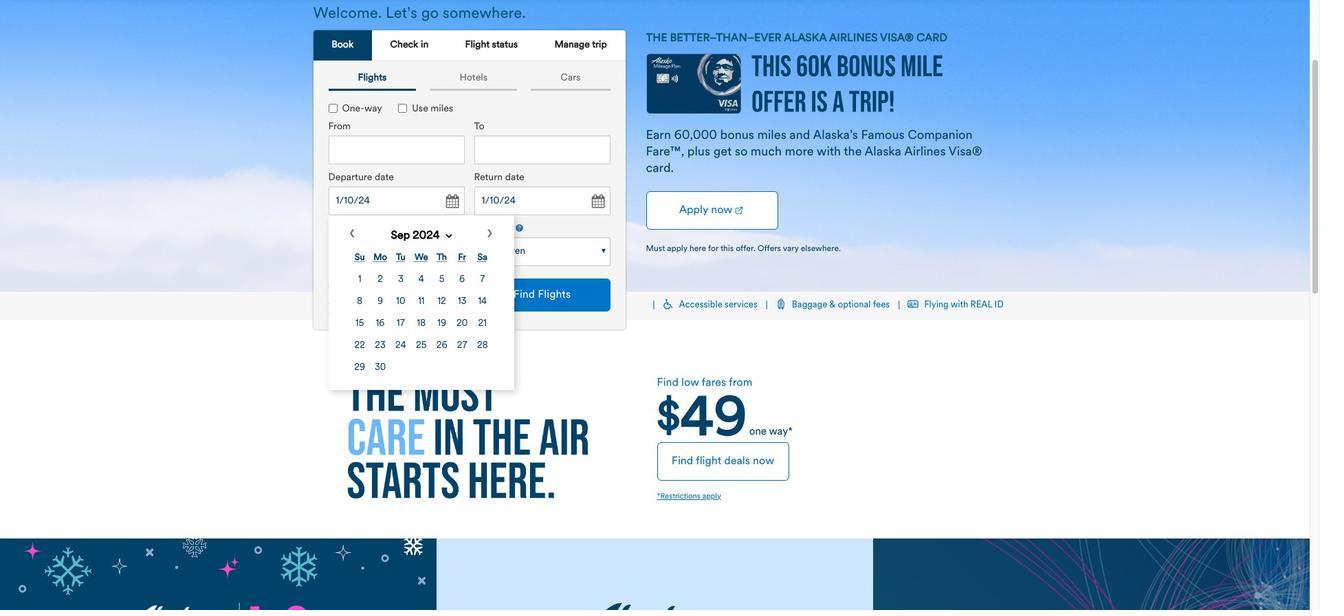 Task type: describe. For each thing, give the bounding box(es) containing it.
with
[[817, 146, 841, 159]]

alaska airlines credit card. image
[[646, 54, 741, 121]]

26
[[437, 341, 447, 350]]

4 cell
[[412, 270, 431, 291]]

27
[[457, 341, 467, 350]]

8
[[357, 297, 363, 306]]

get
[[714, 146, 732, 159]]

adults
[[328, 224, 356, 234]]

offer.
[[736, 245, 756, 253]]

companion
[[328, 306, 377, 316]]

visa®
[[880, 33, 914, 44]]

11
[[418, 297, 425, 306]]

cars link
[[531, 68, 610, 91]]

must
[[646, 245, 665, 253]]

check in link
[[372, 30, 447, 61]]

vary
[[783, 245, 799, 253]]

alaska airlines logo with lyft logo image
[[126, 557, 311, 610]]

manage trip link
[[536, 30, 626, 61]]

row containing 8
[[350, 292, 492, 313]]

row containing 1
[[350, 270, 492, 291]]

2 | from the left
[[766, 301, 768, 310]]

date for departure date
[[375, 173, 394, 183]]

24
[[396, 341, 406, 350]]

so
[[735, 146, 748, 159]]

famous
[[861, 130, 905, 143]]

somewhere.
[[443, 6, 526, 22]]

26 cell
[[433, 336, 451, 357]]

one-
[[342, 104, 364, 114]]

30
[[375, 363, 386, 372]]

18
[[417, 319, 426, 328]]

open datepicker image
[[588, 192, 607, 211]]

11 cell
[[412, 292, 431, 313]]

all search options link
[[328, 279, 406, 289]]

miles inside "form"
[[431, 104, 453, 114]]

plus
[[688, 146, 711, 159]]

form containing ‹
[[318, 88, 615, 390]]

›
[[487, 224, 493, 245]]

fare
[[379, 306, 396, 316]]

13 cell
[[453, 292, 472, 313]]

3 cell
[[391, 270, 410, 291]]

Departure date text field
[[328, 187, 465, 216]]

way
[[364, 104, 382, 114]]

To text field
[[474, 136, 610, 165]]

from
[[328, 122, 351, 132]]

options
[[374, 279, 406, 289]]

here
[[690, 245, 706, 253]]

0
[[482, 246, 488, 257]]

7
[[480, 275, 485, 284]]

23 cell
[[371, 336, 390, 357]]

Return date text field
[[474, 187, 610, 216]]

we
[[415, 253, 428, 262]]

15
[[356, 319, 364, 328]]

7 cell
[[473, 270, 492, 291]]

all
[[328, 279, 340, 289]]

fare™,
[[646, 146, 685, 159]]

mo
[[374, 253, 387, 262]]

hotels
[[460, 73, 488, 83]]

25
[[416, 341, 427, 350]]

use inside the "all search options use discount or companion fare code"
[[328, 295, 345, 306]]

none checkbox inside "form"
[[398, 104, 407, 113]]

search
[[342, 279, 371, 289]]

15 cell
[[350, 314, 369, 335]]

th
[[437, 253, 447, 262]]

or
[[387, 295, 396, 306]]

9 cell
[[371, 292, 390, 313]]

alaska
[[784, 33, 827, 44]]

hotels link
[[430, 68, 517, 91]]

18 cell
[[412, 314, 431, 335]]

17
[[397, 319, 405, 328]]

flights
[[358, 73, 387, 83]]

3
[[398, 275, 404, 284]]

departure
[[328, 173, 372, 183]]

this 60k bonus mile offer is a trip. element
[[0, 0, 1310, 292]]

6 cell
[[453, 270, 472, 291]]

14
[[478, 297, 487, 306]]

fr
[[458, 253, 466, 262]]

grid containing su
[[349, 246, 493, 380]]

earn
[[646, 130, 671, 143]]

row containing 22
[[350, 336, 492, 357]]

49
[[681, 394, 747, 448]]

departure date
[[328, 173, 394, 183]]

28
[[477, 341, 488, 350]]

airlines
[[904, 146, 946, 159]]

29 cell
[[350, 358, 369, 379]]

manage
[[555, 40, 590, 50]]

earn 60,000 bonus miles and alaska's famous companion fare™, plus get so much more with the alaska airlines visa® card.
[[646, 130, 983, 176]]

row containing 15
[[350, 314, 492, 335]]

tab list containing flights
[[322, 68, 617, 91]]

tu
[[396, 253, 406, 262]]

1 cell
[[350, 270, 369, 291]]

flight status
[[465, 40, 518, 50]]

miles inside earn 60,000 bonus miles and alaska's famous companion fare™, plus get so much more with the alaska airlines visa® card.
[[758, 130, 787, 143]]

‹
[[349, 224, 356, 245]]

return
[[474, 173, 503, 183]]

must apply here for this offer. offers vary elsewhere.
[[646, 245, 841, 253]]

fares
[[702, 378, 726, 389]]

0 children
[[482, 246, 526, 257]]



Task type: vqa. For each thing, say whether or not it's contained in the screenshot.


Task type: locate. For each thing, give the bounding box(es) containing it.
2 cell
[[371, 270, 390, 291]]

16
[[376, 319, 385, 328]]

trip
[[592, 40, 607, 50]]

use miles
[[412, 104, 453, 114]]

0 vertical spatial use
[[412, 104, 428, 114]]

for
[[708, 245, 719, 253]]

better–than–ever
[[670, 33, 782, 44]]

4
[[419, 275, 424, 284]]

10 cell
[[391, 292, 410, 313]]

find low fares from
[[657, 378, 753, 389]]

from
[[729, 378, 753, 389]]

airlines
[[829, 33, 878, 44]]

22 cell
[[350, 336, 369, 357]]

date up departure date text field on the top left
[[375, 173, 394, 183]]

use down all
[[328, 295, 345, 306]]

20 cell
[[453, 314, 472, 335]]

bonus
[[721, 130, 755, 143]]

flight
[[465, 40, 490, 50]]

this 60k bonus mile offer is a trip. image
[[751, 55, 943, 112]]

book
[[332, 40, 354, 50]]

27 cell
[[453, 336, 472, 357]]

8 cell
[[350, 292, 369, 313]]

to
[[474, 122, 485, 132]]

1 horizontal spatial miles
[[758, 130, 787, 143]]

0 horizontal spatial date
[[375, 173, 394, 183]]

1 date from the left
[[375, 173, 394, 183]]

apply
[[667, 245, 688, 253]]

2 horizontal spatial |
[[898, 301, 900, 310]]

and
[[790, 130, 811, 143]]

1 vertical spatial tab list
[[322, 68, 617, 91]]

10
[[396, 297, 405, 306]]

row containing 29
[[350, 358, 492, 379]]

|
[[653, 301, 655, 310], [766, 301, 768, 310], [898, 301, 900, 310]]

open datepicker image
[[442, 192, 461, 211]]

0 horizontal spatial use
[[328, 295, 345, 306]]

the most care in the air starts here. element
[[313, 375, 623, 499]]

2
[[378, 275, 383, 284]]

12 cell
[[433, 292, 451, 313]]

companion
[[908, 130, 973, 143]]

return date
[[474, 173, 525, 183]]

tab list up hotels
[[313, 30, 626, 61]]

the better–than–ever alaska airlines visa® card
[[646, 33, 948, 44]]

25 cell
[[412, 336, 431, 357]]

5 cell
[[433, 270, 451, 291]]

17 cell
[[391, 314, 410, 335]]

all search options use discount or companion fare code
[[328, 279, 420, 316]]

49 one way*
[[681, 394, 793, 448]]

miles
[[431, 104, 453, 114], [758, 130, 787, 143]]

1 | from the left
[[653, 301, 655, 310]]

None checkbox
[[328, 104, 337, 113]]

manage trip
[[555, 40, 607, 50]]

9
[[378, 297, 383, 306]]

card
[[917, 33, 948, 44]]

visa®
[[949, 146, 983, 159]]

22
[[355, 341, 365, 350]]

0 vertical spatial tab list
[[313, 30, 626, 61]]

let's
[[386, 6, 418, 22]]

28 cell
[[473, 336, 492, 357]]

sa
[[478, 253, 488, 262]]

one
[[749, 427, 767, 437]]

1 vertical spatial miles
[[758, 130, 787, 143]]

None checkbox
[[398, 104, 407, 113]]

20
[[457, 319, 468, 328]]

24 cell
[[391, 336, 410, 357]]

go
[[421, 6, 439, 22]]

14 cell
[[473, 292, 492, 313]]

60,000
[[674, 130, 717, 143]]

16 cell
[[371, 314, 390, 335]]

1 vertical spatial use
[[328, 295, 345, 306]]

2 row from the top
[[350, 292, 492, 313]]

19
[[438, 319, 446, 328]]

the
[[844, 146, 862, 159]]

19 cell
[[433, 314, 451, 335]]

21
[[478, 319, 487, 328]]

the
[[646, 33, 667, 44]]

book link
[[313, 30, 372, 61]]

› button
[[487, 224, 493, 246]]

date right return
[[505, 173, 525, 183]]

more
[[785, 146, 814, 159]]

form
[[318, 88, 615, 390]]

miles up the much in the top of the page
[[758, 130, 787, 143]]

1 horizontal spatial use
[[412, 104, 428, 114]]

much
[[751, 146, 782, 159]]

tab list
[[313, 30, 626, 61], [322, 68, 617, 91]]

welcome. let's go somewhere.
[[313, 6, 526, 22]]

row
[[350, 270, 492, 291], [350, 292, 492, 313], [350, 314, 492, 335], [350, 336, 492, 357], [350, 358, 492, 379]]

0 vertical spatial miles
[[431, 104, 453, 114]]

way*
[[769, 427, 793, 437]]

flights link
[[328, 68, 416, 91]]

date for return date
[[505, 173, 525, 183]]

3 row from the top
[[350, 314, 492, 335]]

alaska's
[[813, 130, 858, 143]]

tab list containing book
[[313, 30, 626, 61]]

tab list down flight
[[322, 68, 617, 91]]

flight status link
[[447, 30, 536, 61]]

card.
[[646, 163, 674, 176]]

4 row from the top
[[350, 336, 492, 357]]

grid
[[349, 246, 493, 380]]

2 date from the left
[[505, 173, 525, 183]]

1
[[358, 275, 361, 284]]

3 | from the left
[[898, 301, 900, 310]]

1 horizontal spatial |
[[766, 301, 768, 310]]

From text field
[[328, 136, 465, 165]]

1 row from the top
[[350, 270, 492, 291]]

find
[[657, 378, 679, 389]]

5 row from the top
[[350, 358, 492, 379]]

discount
[[347, 295, 384, 306]]

1 horizontal spatial date
[[505, 173, 525, 183]]

21 cell
[[473, 314, 492, 335]]

0 horizontal spatial |
[[653, 301, 655, 310]]

children element
[[474, 238, 610, 266]]

0 horizontal spatial miles
[[431, 104, 453, 114]]

code
[[399, 306, 420, 316]]

use right the way
[[412, 104, 428, 114]]

children
[[491, 246, 526, 257]]

use
[[412, 104, 428, 114], [328, 295, 345, 306]]

elsewhere.
[[801, 245, 841, 253]]

su
[[355, 253, 365, 262]]

30 cell
[[371, 358, 390, 379]]

5
[[439, 275, 445, 284]]

this
[[721, 245, 734, 253]]

link to external site. image
[[734, 205, 745, 216]]

12
[[438, 297, 446, 306]]

cars
[[561, 73, 581, 83]]

alaska mileage plan logo image
[[570, 603, 740, 610]]

status
[[492, 40, 518, 50]]

check
[[390, 40, 419, 50]]

miles down hotels link
[[431, 104, 453, 114]]

one-way
[[342, 104, 382, 114]]

children
[[474, 224, 514, 234]]

low
[[682, 378, 699, 389]]



